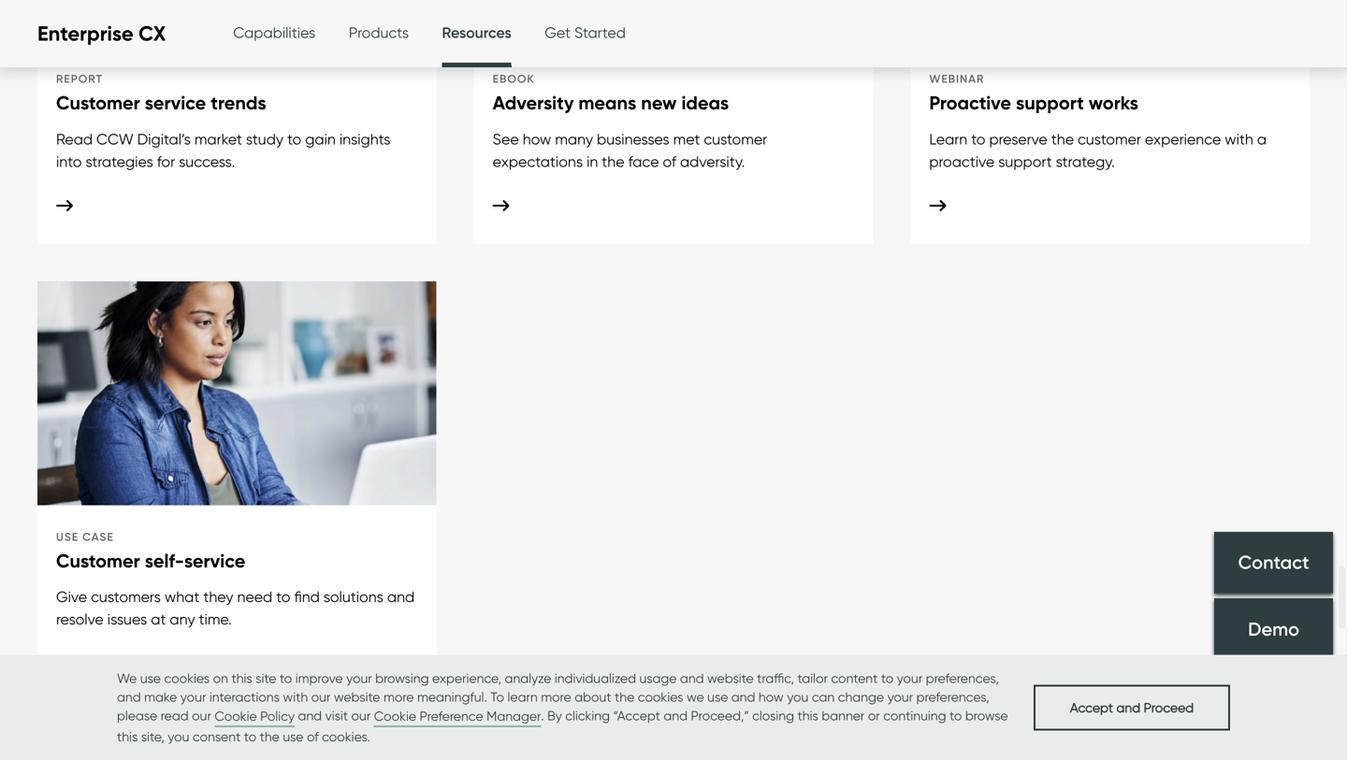 Task type: locate. For each thing, give the bounding box(es) containing it.
2 horizontal spatial this
[[798, 708, 818, 724]]

our right visit
[[351, 708, 371, 724]]

visit
[[325, 708, 348, 724]]

how up 'closing'
[[759, 690, 784, 705]]

use inside . by clicking "accept and proceed," closing this banner or continuing to browse this site, you consent to the use of cookies.
[[283, 729, 304, 745]]

of inside see how many businesses met customer expectations in the face of adversity.
[[663, 152, 676, 171]]

of right face on the top of page
[[663, 152, 676, 171]]

customer up ccw
[[56, 91, 140, 115]]

2 vertical spatial this
[[117, 729, 138, 745]]

container image down into
[[56, 200, 73, 211]]

0 vertical spatial use
[[140, 671, 161, 687]]

individualized
[[555, 671, 636, 687]]

1 horizontal spatial use
[[283, 729, 304, 745]]

enterprise cx
[[37, 21, 166, 47]]

1 horizontal spatial of
[[663, 152, 676, 171]]

learn
[[508, 690, 538, 705]]

how up expectations
[[523, 130, 551, 148]]

0 vertical spatial you
[[787, 690, 809, 705]]

demo link
[[1214, 599, 1333, 661]]

ccw
[[96, 130, 134, 148]]

cookie down interactions at the bottom
[[215, 709, 257, 725]]

closing
[[752, 708, 794, 724]]

.
[[541, 708, 544, 724]]

trends
[[211, 91, 266, 115]]

customer service trends
[[56, 91, 266, 115]]

container image down "proactive"
[[929, 200, 946, 211]]

this up interactions at the bottom
[[231, 671, 252, 687]]

with up policy
[[283, 690, 308, 705]]

customer inside see how many businesses met customer expectations in the face of adversity.
[[704, 130, 767, 148]]

accept and proceed button
[[1034, 685, 1230, 731]]

self-
[[145, 549, 184, 573]]

. by clicking "accept and proceed," closing this banner or continuing to browse this site, you consent to the use of cookies.
[[117, 708, 1008, 745]]

cookie policy and visit our cookie preference manager
[[215, 708, 541, 725]]

success.
[[179, 152, 235, 171]]

website
[[707, 671, 754, 687], [334, 690, 380, 705]]

to up "proactive"
[[971, 130, 986, 148]]

1 horizontal spatial more
[[541, 690, 571, 705]]

support down preserve
[[998, 152, 1052, 171]]

cookies up make
[[164, 671, 210, 687]]

1 vertical spatial preferences,
[[916, 690, 990, 705]]

you down read
[[168, 729, 189, 745]]

to left gain
[[287, 130, 301, 148]]

our down "improve"
[[311, 690, 331, 705]]

with
[[1225, 130, 1254, 148], [283, 690, 308, 705]]

use down policy
[[283, 729, 304, 745]]

change
[[838, 690, 884, 705]]

2 customer from the left
[[1078, 130, 1141, 148]]

the right in at the left of page
[[602, 152, 625, 171]]

browse
[[965, 708, 1008, 724]]

cookie policy link
[[215, 707, 295, 728]]

cookie
[[215, 709, 257, 725], [374, 709, 416, 725]]

service up digital's
[[145, 91, 206, 115]]

the up "accept
[[615, 690, 635, 705]]

to left find
[[276, 588, 290, 606]]

to down cookie policy link
[[244, 729, 256, 745]]

need
[[237, 588, 272, 606]]

read ccw digital's market study to gain insights into strategies for success.
[[56, 130, 391, 171]]

how
[[523, 130, 551, 148], [759, 690, 784, 705]]

1 horizontal spatial container image
[[929, 200, 946, 211]]

preference
[[420, 709, 483, 725]]

service
[[145, 91, 206, 115], [184, 549, 245, 573]]

1 vertical spatial with
[[283, 690, 308, 705]]

1 vertical spatial this
[[798, 708, 818, 724]]

service up they
[[184, 549, 245, 573]]

strategy.
[[1056, 152, 1115, 171]]

0 horizontal spatial container image
[[56, 200, 73, 211]]

website up visit
[[334, 690, 380, 705]]

products
[[349, 23, 409, 42]]

your
[[346, 671, 372, 687], [897, 671, 923, 687], [180, 690, 206, 705], [887, 690, 913, 705]]

1 container image from the left
[[56, 200, 73, 211]]

customer up adversity.
[[704, 130, 767, 148]]

see how many businesses met customer expectations in the face of adversity.
[[493, 130, 767, 171]]

1 customer from the left
[[704, 130, 767, 148]]

or
[[868, 708, 880, 724]]

0 vertical spatial support
[[1016, 91, 1084, 115]]

"accept
[[613, 708, 660, 724]]

0 horizontal spatial website
[[334, 690, 380, 705]]

what
[[165, 588, 200, 606]]

1 horizontal spatial this
[[231, 671, 252, 687]]

businesses
[[597, 130, 670, 148]]

container image
[[56, 200, 73, 211], [929, 200, 946, 211]]

container image for customer service trends
[[56, 200, 73, 211]]

1 horizontal spatial with
[[1225, 130, 1254, 148]]

how inside see how many businesses met customer expectations in the face of adversity.
[[523, 130, 551, 148]]

with inside learn to preserve the customer experience with a proactive support strategy.
[[1225, 130, 1254, 148]]

1 horizontal spatial customer
[[1078, 130, 1141, 148]]

0 horizontal spatial cookie
[[215, 709, 257, 725]]

proactive
[[929, 152, 995, 171]]

preferences,
[[926, 671, 999, 687], [916, 690, 990, 705]]

to inside learn to preserve the customer experience with a proactive support strategy.
[[971, 130, 986, 148]]

1 vertical spatial of
[[307, 729, 319, 745]]

this down please
[[117, 729, 138, 745]]

1 horizontal spatial how
[[759, 690, 784, 705]]

1 horizontal spatial cookie
[[374, 709, 416, 725]]

0 vertical spatial how
[[523, 130, 551, 148]]

our up "consent" at the left bottom of page
[[192, 708, 211, 724]]

0 horizontal spatial cookies
[[164, 671, 210, 687]]

website up proceed," on the bottom of page
[[707, 671, 754, 687]]

of inside . by clicking "accept and proceed," closing this banner or continuing to browse this site, you consent to the use of cookies.
[[307, 729, 319, 745]]

0 vertical spatial service
[[145, 91, 206, 115]]

more down browsing
[[384, 690, 414, 705]]

this
[[231, 671, 252, 687], [798, 708, 818, 724], [117, 729, 138, 745]]

market
[[194, 130, 242, 148]]

face
[[628, 152, 659, 171]]

1 horizontal spatial you
[[787, 690, 809, 705]]

0 vertical spatial this
[[231, 671, 252, 687]]

our
[[311, 690, 331, 705], [192, 708, 211, 724], [351, 708, 371, 724]]

use up make
[[140, 671, 161, 687]]

please
[[117, 708, 157, 724]]

1 customer from the top
[[56, 91, 140, 115]]

the inside "we use cookies on this site to improve your browsing experience, analyze individualized usage and website traffic, tailor content to your preferences, and make your interactions with our website more meaningful. to learn more about the cookies we use and how you can change your preferences, please read our"
[[615, 690, 635, 705]]

get started link
[[545, 0, 626, 65]]

customer up strategy.
[[1078, 130, 1141, 148]]

with left a
[[1225, 130, 1254, 148]]

0 vertical spatial preferences,
[[926, 671, 999, 687]]

1 vertical spatial support
[[998, 152, 1052, 171]]

they
[[203, 588, 233, 606]]

you inside . by clicking "accept and proceed," closing this banner or continuing to browse this site, you consent to the use of cookies.
[[168, 729, 189, 745]]

capabilities link
[[233, 0, 316, 65]]

any
[[170, 611, 195, 629]]

2 vertical spatial use
[[283, 729, 304, 745]]

1 vertical spatial you
[[168, 729, 189, 745]]

1 vertical spatial use
[[707, 690, 728, 705]]

of left cookies. in the left of the page
[[307, 729, 319, 745]]

use up proceed," on the bottom of page
[[707, 690, 728, 705]]

more up by on the left bottom
[[541, 690, 571, 705]]

adversity means new ideas
[[493, 91, 729, 115]]

0 horizontal spatial this
[[117, 729, 138, 745]]

1 vertical spatial how
[[759, 690, 784, 705]]

about
[[575, 690, 611, 705]]

cookies
[[164, 671, 210, 687], [638, 690, 683, 705]]

this down the can
[[798, 708, 818, 724]]

and inside the give customers what they need to find solutions and resolve issues at any time.
[[387, 588, 415, 606]]

customer up "give" on the left bottom of page
[[56, 549, 140, 573]]

2 container image from the left
[[929, 200, 946, 211]]

solutions
[[324, 588, 384, 606]]

0 horizontal spatial use
[[140, 671, 161, 687]]

0 horizontal spatial of
[[307, 729, 319, 745]]

empower customers with superior self-service image
[[37, 281, 437, 506]]

2 more from the left
[[541, 690, 571, 705]]

you down tailor
[[787, 690, 809, 705]]

0 vertical spatial of
[[663, 152, 676, 171]]

0 vertical spatial website
[[707, 671, 754, 687]]

more
[[384, 690, 414, 705], [541, 690, 571, 705]]

to
[[287, 130, 301, 148], [971, 130, 986, 148], [276, 588, 290, 606], [280, 671, 292, 687], [881, 671, 894, 687], [950, 708, 962, 724], [244, 729, 256, 745]]

and
[[387, 588, 415, 606], [680, 671, 704, 687], [117, 690, 141, 705], [731, 690, 755, 705], [1117, 700, 1141, 716], [298, 708, 322, 724], [664, 708, 688, 724]]

site
[[256, 671, 276, 687]]

adversity.
[[680, 152, 745, 171]]

1 cookie from the left
[[215, 709, 257, 725]]

0 horizontal spatial you
[[168, 729, 189, 745]]

cookies.
[[322, 729, 370, 745]]

ideas
[[682, 91, 729, 115]]

1 vertical spatial customer
[[56, 549, 140, 573]]

to inside read ccw digital's market study to gain insights into strategies for success.
[[287, 130, 301, 148]]

means
[[579, 91, 636, 115]]

get started
[[545, 23, 626, 42]]

the inside learn to preserve the customer experience with a proactive support strategy.
[[1051, 130, 1074, 148]]

traffic,
[[757, 671, 794, 687]]

our inside cookie policy and visit our cookie preference manager
[[351, 708, 371, 724]]

0 horizontal spatial with
[[283, 690, 308, 705]]

1 vertical spatial website
[[334, 690, 380, 705]]

0 horizontal spatial how
[[523, 130, 551, 148]]

customer
[[56, 91, 140, 115], [56, 549, 140, 573]]

this inside "we use cookies on this site to improve your browsing experience, analyze individualized usage and website traffic, tailor content to your preferences, and make your interactions with our website more meaningful. to learn more about the cookies we use and how you can change your preferences, please read our"
[[231, 671, 252, 687]]

support up preserve
[[1016, 91, 1084, 115]]

gain
[[305, 130, 336, 148]]

proactive support improves the customer experience image
[[911, 0, 1310, 48]]

0 horizontal spatial customer
[[704, 130, 767, 148]]

make
[[144, 690, 177, 705]]

to right the site
[[280, 671, 292, 687]]

0 vertical spatial customer
[[56, 91, 140, 115]]

0 horizontal spatial more
[[384, 690, 414, 705]]

the up strategy.
[[1051, 130, 1074, 148]]

0 vertical spatial with
[[1225, 130, 1254, 148]]

1 vertical spatial cookies
[[638, 690, 683, 705]]

2 horizontal spatial our
[[351, 708, 371, 724]]

cookie down browsing
[[374, 709, 416, 725]]

issues
[[107, 611, 147, 629]]

the down policy
[[260, 729, 280, 745]]

2 customer from the top
[[56, 549, 140, 573]]

cookies down usage at the bottom of page
[[638, 690, 683, 705]]



Task type: vqa. For each thing, say whether or not it's contained in the screenshot.
of to the right
yes



Task type: describe. For each thing, give the bounding box(es) containing it.
in
[[587, 152, 598, 171]]

resources
[[442, 23, 512, 42]]

analyze
[[505, 671, 551, 687]]

resolve
[[56, 611, 104, 629]]

learn to preserve the customer experience with a proactive support strategy.
[[929, 130, 1267, 171]]

content
[[831, 671, 878, 687]]

experience,
[[432, 671, 501, 687]]

insights
[[339, 130, 391, 148]]

support inside learn to preserve the customer experience with a proactive support strategy.
[[998, 152, 1052, 171]]

banner
[[822, 708, 865, 724]]

experience
[[1145, 130, 1221, 148]]

proceed
[[1144, 700, 1194, 716]]

0 vertical spatial cookies
[[164, 671, 210, 687]]

accept
[[1070, 700, 1113, 716]]

interactions
[[209, 690, 280, 705]]

study
[[246, 130, 284, 148]]

1 horizontal spatial website
[[707, 671, 754, 687]]

learn how adversity spurred new ideas image
[[474, 0, 873, 48]]

adversity
[[493, 91, 574, 115]]

1 horizontal spatial cookies
[[638, 690, 683, 705]]

cx
[[139, 21, 166, 47]]

1 vertical spatial service
[[184, 549, 245, 573]]

accept and proceed
[[1070, 700, 1194, 716]]

enterprise
[[37, 21, 133, 47]]

digital's
[[137, 130, 191, 148]]

clicking
[[565, 708, 610, 724]]

read
[[161, 708, 189, 724]]

you inside "we use cookies on this site to improve your browsing experience, analyze individualized usage and website traffic, tailor content to your preferences, and make your interactions with our website more meaningful. to learn more about the cookies we use and how you can change your preferences, please read our"
[[787, 690, 809, 705]]

time.
[[199, 611, 232, 629]]

0 horizontal spatial our
[[192, 708, 211, 724]]

resources link
[[442, 0, 512, 70]]

preserve
[[989, 130, 1048, 148]]

and inside . by clicking "accept and proceed," closing this banner or continuing to browse this site, you consent to the use of cookies.
[[664, 708, 688, 724]]

at
[[151, 611, 166, 629]]

on
[[213, 671, 228, 687]]

continuing
[[883, 708, 946, 724]]

strategies
[[86, 152, 153, 171]]

to left browse
[[950, 708, 962, 724]]

and inside button
[[1117, 700, 1141, 716]]

cookie preference manager link
[[374, 707, 541, 728]]

customer inside learn to preserve the customer experience with a proactive support strategy.
[[1078, 130, 1141, 148]]

site,
[[141, 729, 164, 745]]

to up change
[[881, 671, 894, 687]]

by
[[547, 708, 562, 724]]

contact link
[[1214, 532, 1333, 594]]

tailor
[[798, 671, 828, 687]]

learn
[[929, 130, 968, 148]]

give customers what they need to find solutions and resolve issues at any time.
[[56, 588, 415, 629]]

many
[[555, 130, 593, 148]]

proactive support works
[[929, 91, 1139, 115]]

a
[[1257, 130, 1267, 148]]

the inside . by clicking "accept and proceed," closing this banner or continuing to browse this site, you consent to the use of cookies.
[[260, 729, 280, 745]]

meaningful.
[[417, 690, 487, 705]]

met
[[673, 130, 700, 148]]

started
[[574, 23, 626, 42]]

customer for customer self-service
[[56, 549, 140, 573]]

container image
[[493, 200, 510, 211]]

2 cookie from the left
[[374, 709, 416, 725]]

and inside cookie policy and visit our cookie preference manager
[[298, 708, 322, 724]]

into
[[56, 152, 82, 171]]

find
[[294, 588, 320, 606]]

expectations
[[493, 152, 583, 171]]

capabilities
[[233, 23, 316, 42]]

container image for proactive support works
[[929, 200, 946, 211]]

get
[[545, 23, 571, 42]]

proactive
[[929, 91, 1011, 115]]

the inside see how many businesses met customer expectations in the face of adversity.
[[602, 152, 625, 171]]

to inside the give customers what they need to find solutions and resolve issues at any time.
[[276, 588, 290, 606]]

customers
[[91, 588, 161, 606]]

improve
[[295, 671, 343, 687]]

customer for customer service trends
[[56, 91, 140, 115]]

for
[[157, 152, 175, 171]]

can
[[812, 690, 835, 705]]

browsing
[[375, 671, 429, 687]]

we
[[687, 690, 704, 705]]

2 horizontal spatial use
[[707, 690, 728, 705]]

proceed,"
[[691, 708, 749, 724]]

1 more from the left
[[384, 690, 414, 705]]

customer self-service
[[56, 549, 245, 573]]

manager
[[487, 709, 541, 725]]

how inside "we use cookies on this site to improve your browsing experience, analyze individualized usage and website traffic, tailor content to your preferences, and make your interactions with our website more meaningful. to learn more about the cookies we use and how you can change your preferences, please read our"
[[759, 690, 784, 705]]

see
[[493, 130, 519, 148]]

policy
[[260, 709, 295, 725]]

to
[[490, 690, 504, 705]]

consent
[[193, 729, 241, 745]]

1 horizontal spatial our
[[311, 690, 331, 705]]

we
[[117, 671, 137, 687]]

read
[[56, 130, 93, 148]]

we use cookies on this site to improve your browsing experience, analyze individualized usage and website traffic, tailor content to your preferences, and make your interactions with our website more meaningful. to learn more about the cookies we use and how you can change your preferences, please read our
[[117, 671, 999, 724]]

usage
[[639, 671, 677, 687]]

new
[[641, 91, 677, 115]]

contact
[[1238, 551, 1309, 574]]

with inside "we use cookies on this site to improve your browsing experience, analyze individualized usage and website traffic, tailor content to your preferences, and make your interactions with our website more meaningful. to learn more about the cookies we use and how you can change your preferences, please read our"
[[283, 690, 308, 705]]

demo
[[1248, 618, 1299, 641]]



